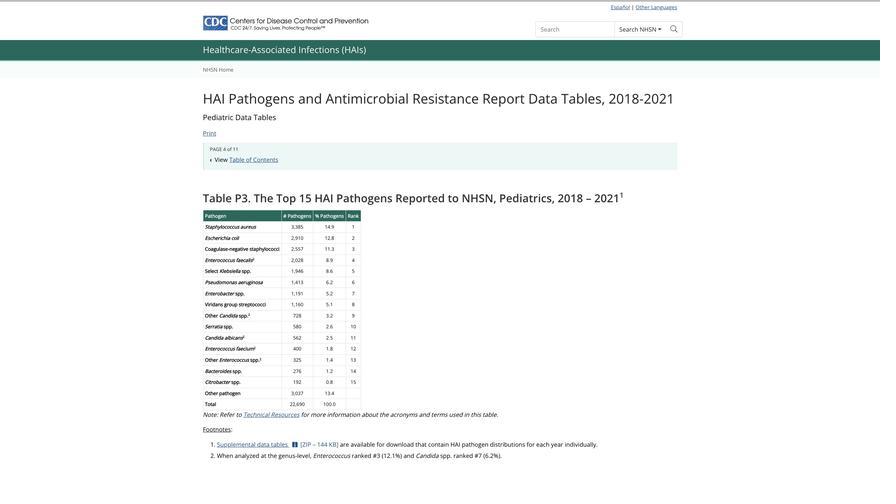 Task type: vqa. For each thing, say whether or not it's contained in the screenshot.
"14.9"
yes



Task type: locate. For each thing, give the bounding box(es) containing it.
– right "2018"
[[586, 191, 592, 206]]

pathogen
[[205, 213, 226, 219]]

pathogens up "rank"
[[337, 191, 393, 206]]

0 horizontal spatial the
[[268, 452, 277, 460]]

page
[[210, 146, 222, 152]]

1 horizontal spatial pathogen
[[462, 441, 489, 449]]

11 right page
[[233, 146, 239, 152]]

table p3. the top 15 hai pathogens reported to nhsn, pediatrics, 2018 – 2021 1
[[203, 190, 624, 206]]

1 ranked from the left
[[352, 452, 372, 460]]

enterococcus down coagulase-
[[205, 257, 235, 264]]

table
[[230, 156, 245, 164], [203, 191, 232, 206]]

8
[[352, 301, 355, 308]]

0 vertical spatial 4
[[223, 146, 226, 152]]

pathogens for % pathogens
[[321, 213, 344, 219]]

hai up pediatric on the top of page
[[203, 89, 225, 108]]

ranked
[[352, 452, 372, 460], [454, 452, 473, 460]]

of left contents at top left
[[246, 156, 252, 164]]

other pathogen
[[205, 390, 241, 397]]

1 horizontal spatial and
[[404, 452, 415, 460]]

11
[[233, 146, 239, 152], [351, 335, 356, 341]]

staphylococcus aureus
[[205, 224, 256, 230]]

1 vertical spatial 2021
[[595, 191, 620, 206]]

español link
[[611, 4, 631, 11]]

1,946
[[291, 268, 304, 275]]

table.
[[483, 411, 499, 419]]

information
[[327, 411, 360, 419]]

for up #3
[[377, 441, 385, 449]]

15 down 14
[[351, 379, 356, 386]]

bacteroides spp.
[[205, 368, 242, 375]]

14.9
[[325, 224, 335, 230]]

1 vertical spatial nhsn
[[203, 66, 218, 73]]

for down 22,690
[[301, 411, 309, 419]]

15 inside table p3. the top 15 hai pathogens reported to nhsn, pediatrics, 2018 – 2021 1
[[299, 191, 312, 206]]

data
[[529, 89, 558, 108], [236, 112, 252, 122]]

0 horizontal spatial 1
[[352, 224, 355, 230]]

1 vertical spatial pathogen
[[462, 441, 489, 449]]

1
[[620, 190, 624, 200], [352, 224, 355, 230]]

nhsn right search
[[640, 25, 657, 33]]

other
[[636, 4, 650, 11], [205, 313, 218, 319], [205, 357, 218, 364], [205, 390, 218, 397]]

1.2
[[326, 368, 333, 375]]

for left the each
[[527, 441, 535, 449]]

pathogens up the 14.9
[[321, 213, 344, 219]]

0 horizontal spatial data
[[236, 112, 252, 122]]

1 vertical spatial to
[[236, 411, 242, 419]]

2 vertical spatial and
[[404, 452, 415, 460]]

pathogens up tables
[[229, 89, 295, 108]]

2 horizontal spatial and
[[419, 411, 430, 419]]

0 horizontal spatial 15
[[299, 191, 312, 206]]

0 horizontal spatial –
[[313, 441, 316, 449]]

2 horizontal spatial hai
[[451, 441, 461, 449]]

0 vertical spatial nhsn
[[640, 25, 657, 33]]

2 vertical spatial hai
[[451, 441, 461, 449]]

technical
[[243, 411, 270, 419]]

of up view
[[227, 146, 232, 152]]

pediatric data tables
[[203, 112, 276, 122]]

1 horizontal spatial of
[[246, 156, 252, 164]]

1 vertical spatial 4
[[352, 257, 355, 264]]

used
[[449, 411, 463, 419]]

the right at
[[268, 452, 277, 460]]

0 vertical spatial to
[[448, 191, 459, 206]]

1 horizontal spatial the
[[380, 411, 389, 419]]

400
[[293, 346, 302, 353]]

1 horizontal spatial data
[[529, 89, 558, 108]]

hai
[[203, 89, 225, 108], [315, 191, 334, 206], [451, 441, 461, 449]]

spp. down other enterococcus spp. 2
[[233, 368, 242, 375]]

table inside page 4 of 11 ‹ view table of contents
[[230, 156, 245, 164]]

available
[[351, 441, 375, 449]]

1 vertical spatial 11
[[351, 335, 356, 341]]

footnotes :
[[203, 426, 233, 434]]

11 up "12"
[[351, 335, 356, 341]]

2 vertical spatial candida
[[416, 452, 439, 460]]

0 vertical spatial –
[[586, 191, 592, 206]]

1 horizontal spatial nhsn
[[640, 25, 657, 33]]

4 right page
[[223, 146, 226, 152]]

tables
[[271, 441, 288, 449]]

reported
[[396, 191, 445, 206]]

candida down group
[[219, 313, 238, 319]]

hai inside table p3. the top 15 hai pathogens reported to nhsn, pediatrics, 2018 – 2021 1
[[315, 191, 334, 206]]

spp. down the bacteroides spp.
[[231, 379, 241, 386]]

0 horizontal spatial 2021
[[595, 191, 620, 206]]

spp. up viridans group streptococci
[[235, 290, 245, 297]]

12.8
[[325, 235, 335, 241]]

0 vertical spatial of
[[227, 146, 232, 152]]

0 horizontal spatial to
[[236, 411, 242, 419]]

4
[[223, 146, 226, 152], [352, 257, 355, 264]]

and
[[298, 89, 322, 108], [419, 411, 430, 419], [404, 452, 415, 460]]

nhsn left the home
[[203, 66, 218, 73]]

level,
[[298, 452, 312, 460]]

6.2
[[326, 279, 333, 286]]

candida down that
[[416, 452, 439, 460]]

the
[[380, 411, 389, 419], [268, 452, 277, 460]]

0 vertical spatial 15
[[299, 191, 312, 206]]

candida down serratia
[[205, 335, 224, 341]]

year
[[552, 441, 564, 449]]

5.1
[[326, 301, 333, 308]]

1 horizontal spatial to
[[448, 191, 459, 206]]

– left 144
[[313, 441, 316, 449]]

table up 'pathogen'
[[203, 191, 232, 206]]

1 vertical spatial data
[[236, 112, 252, 122]]

nhsn home
[[203, 66, 234, 73]]

0 horizontal spatial of
[[227, 146, 232, 152]]

pathogen up #7
[[462, 441, 489, 449]]

0 vertical spatial 11
[[233, 146, 239, 152]]

0 vertical spatial 1
[[620, 190, 624, 200]]

table right view
[[230, 156, 245, 164]]

1 vertical spatial table
[[203, 191, 232, 206]]

home
[[219, 66, 234, 73]]

1 vertical spatial 15
[[351, 379, 356, 386]]

note: refer to technical resources for more information about the acronyms and terms used in this table.
[[203, 411, 499, 419]]

1 vertical spatial the
[[268, 452, 277, 460]]

4 up 5
[[352, 257, 355, 264]]

1,191
[[291, 290, 304, 297]]

other up total
[[205, 390, 218, 397]]

1 vertical spatial hai
[[315, 191, 334, 206]]

hai right contain
[[451, 441, 461, 449]]

2
[[352, 235, 355, 241], [253, 258, 255, 262], [248, 313, 250, 317], [243, 335, 245, 340], [254, 346, 256, 351], [260, 358, 262, 362]]

ranked down are available for download that contain hai pathogen distributions for each year individually.
[[454, 452, 473, 460]]

0 vertical spatial the
[[380, 411, 389, 419]]

in
[[465, 411, 470, 419]]

1 horizontal spatial 11
[[351, 335, 356, 341]]

325
[[293, 357, 302, 364]]

at
[[261, 452, 267, 460]]

1 horizontal spatial for
[[377, 441, 385, 449]]

other enterococcus spp. 2
[[205, 357, 262, 364]]

pathogens inside table p3. the top 15 hai pathogens reported to nhsn, pediatrics, 2018 – 2021 1
[[337, 191, 393, 206]]

0 horizontal spatial for
[[301, 411, 309, 419]]

0 horizontal spatial 11
[[233, 146, 239, 152]]

p3.
[[235, 191, 251, 206]]

pathogen
[[219, 390, 241, 397], [462, 441, 489, 449]]

pathogens for # pathogens
[[288, 213, 312, 219]]

2 horizontal spatial for
[[527, 441, 535, 449]]

refer
[[220, 411, 235, 419]]

the right the about
[[380, 411, 389, 419]]

2021 inside table p3. the top 15 hai pathogens reported to nhsn, pediatrics, 2018 – 2021 1
[[595, 191, 620, 206]]

other up bacteroides
[[205, 357, 218, 364]]

0 horizontal spatial 4
[[223, 146, 226, 152]]

view
[[215, 156, 228, 164]]

enterococcus down kb]
[[313, 452, 351, 460]]

2,910
[[291, 235, 304, 241]]

728
[[293, 313, 302, 319]]

1 horizontal spatial hai
[[315, 191, 334, 206]]

0 vertical spatial 2021
[[644, 89, 675, 108]]

0 horizontal spatial pathogen
[[219, 390, 241, 397]]

ranked down available
[[352, 452, 372, 460]]

1 horizontal spatial ranked
[[454, 452, 473, 460]]

pathogen down citrobacter spp.
[[219, 390, 241, 397]]

streptococci
[[239, 301, 266, 308]]

spp. down contain
[[441, 452, 452, 460]]

other up serratia
[[205, 313, 218, 319]]

report
[[483, 89, 525, 108]]

0 vertical spatial and
[[298, 89, 322, 108]]

to left nhsn,
[[448, 191, 459, 206]]

6
[[352, 279, 355, 286]]

centers for disease control and prevention. cdc twenty four seven. saving lives, protecting people image
[[203, 16, 368, 31]]

12
[[351, 346, 356, 353]]

pathogens up 3,385 on the left top of the page
[[288, 213, 312, 219]]

hai up % pathogens
[[315, 191, 334, 206]]

562
[[293, 335, 302, 341]]

are available for download that contain hai pathogen distributions for each year individually.
[[339, 441, 598, 449]]

1 horizontal spatial 1
[[620, 190, 624, 200]]

search
[[620, 25, 639, 33]]

tables,
[[562, 89, 606, 108]]

0 horizontal spatial hai
[[203, 89, 225, 108]]

|
[[632, 4, 635, 11]]

15 right top
[[299, 191, 312, 206]]

enterobacter spp.
[[205, 290, 245, 297]]

1 horizontal spatial –
[[586, 191, 592, 206]]

0 vertical spatial table
[[230, 156, 245, 164]]

to right the refer
[[236, 411, 242, 419]]

1 horizontal spatial 4
[[352, 257, 355, 264]]

other for other candida spp. 2
[[205, 313, 218, 319]]

0 horizontal spatial ranked
[[352, 452, 372, 460]]

that
[[416, 441, 427, 449]]

1 horizontal spatial 15
[[351, 379, 356, 386]]

nhsn
[[640, 25, 657, 33], [203, 66, 218, 73]]

2 inside the enterococcus faecalis 2
[[253, 258, 255, 262]]

negative
[[230, 246, 249, 253]]

pathogens for hai pathogens and antimicrobial resistance report data tables, 2018-2021
[[229, 89, 295, 108]]

9
[[352, 313, 355, 319]]

magnify image
[[671, 25, 678, 33]]

pathogens
[[229, 89, 295, 108], [337, 191, 393, 206], [288, 213, 312, 219], [321, 213, 344, 219]]



Task type: describe. For each thing, give the bounding box(es) containing it.
2 inside 'other candida spp. 2'
[[248, 313, 250, 317]]

rank
[[348, 213, 359, 219]]

serratia
[[205, 324, 223, 330]]

1 horizontal spatial 2021
[[644, 89, 675, 108]]

10
[[351, 324, 356, 330]]

22,690
[[290, 401, 305, 408]]

enterococcus faecium 2
[[205, 346, 256, 353]]

infections
[[299, 44, 340, 56]]

data
[[257, 441, 270, 449]]

(12.1%)
[[382, 452, 402, 460]]

when
[[217, 452, 233, 460]]

pseudomonas aeruginosa
[[205, 279, 263, 286]]

276
[[293, 368, 302, 375]]

antimicrobial
[[326, 89, 409, 108]]

1 vertical spatial of
[[246, 156, 252, 164]]

languages
[[652, 4, 678, 11]]

page 4 of 11 ‹ view table of contents
[[210, 146, 279, 164]]

580
[[293, 324, 302, 330]]

spp. down faecium
[[250, 357, 260, 364]]

11 inside page 4 of 11 ‹ view table of contents
[[233, 146, 239, 152]]

0 horizontal spatial and
[[298, 89, 322, 108]]

2018-
[[609, 89, 644, 108]]

%
[[315, 213, 319, 219]]

pediatric
[[203, 112, 234, 122]]

#7
[[475, 452, 482, 460]]

escherichia
[[205, 235, 230, 241]]

[zip
[[301, 441, 311, 449]]

100.0
[[324, 401, 336, 408]]

this
[[471, 411, 481, 419]]

top
[[277, 191, 296, 206]]

2 inside the enterococcus faecium 2
[[254, 346, 256, 351]]

healthcare-associated infections (hais)
[[203, 44, 366, 56]]

aeruginosa
[[238, 279, 263, 286]]

1 vertical spatial –
[[313, 441, 316, 449]]

hai pathogens and antimicrobial resistance report data tables, 2018-2021
[[203, 89, 675, 108]]

acronyms
[[391, 411, 418, 419]]

nhsn inside popup button
[[640, 25, 657, 33]]

192
[[293, 379, 302, 386]]

other for other pathogen
[[205, 390, 218, 397]]

supplemental data tables
[[217, 441, 290, 449]]

:
[[231, 426, 233, 434]]

zip image
[[291, 441, 299, 450]]

terms
[[432, 411, 448, 419]]

español | other languages
[[611, 4, 678, 11]]

0 vertical spatial data
[[529, 89, 558, 108]]

group
[[224, 301, 238, 308]]

note:
[[203, 411, 218, 419]]

faecium
[[236, 346, 254, 353]]

tables
[[254, 112, 276, 122]]

healthcare-associated infections (hais) link
[[203, 44, 366, 56]]

4 inside page 4 of 11 ‹ view table of contents
[[223, 146, 226, 152]]

enterococcus down candida albicans 2
[[205, 346, 235, 353]]

viridans group streptococci
[[205, 301, 266, 308]]

escherichia coli
[[205, 235, 239, 241]]

1 inside table p3. the top 15 hai pathogens reported to nhsn, pediatrics, 2018 – 2021 1
[[620, 190, 624, 200]]

print link
[[203, 129, 216, 138]]

2 ranked from the left
[[454, 452, 473, 460]]

– inside table p3. the top 15 hai pathogens reported to nhsn, pediatrics, 2018 – 2021 1
[[586, 191, 592, 206]]

candida albicans 2
[[205, 335, 245, 341]]

other languages link
[[636, 4, 678, 11]]

kb]
[[329, 441, 339, 449]]

0 vertical spatial hai
[[203, 89, 225, 108]]

spp. down viridans group streptococci
[[239, 313, 248, 319]]

staphylococcus
[[205, 224, 240, 230]]

2.5
[[326, 335, 333, 341]]

3.2
[[326, 313, 333, 319]]

8.6
[[326, 268, 333, 275]]

bacteroides
[[205, 368, 232, 375]]

are
[[340, 441, 349, 449]]

other candida spp. 2
[[205, 313, 250, 319]]

banner banner
[[0, 13, 881, 78]]

2.6
[[326, 324, 333, 330]]

other right |
[[636, 4, 650, 11]]

2 inside other enterococcus spp. 2
[[260, 358, 262, 362]]

analyzed
[[235, 452, 260, 460]]

0 vertical spatial pathogen
[[219, 390, 241, 397]]

citrobacter spp.
[[205, 379, 241, 386]]

table inside table p3. the top 15 hai pathogens reported to nhsn, pediatrics, 2018 – 2021 1
[[203, 191, 232, 206]]

‹
[[210, 156, 212, 164]]

0 horizontal spatial nhsn
[[203, 66, 218, 73]]

search nhsn button
[[615, 22, 667, 37]]

more
[[311, 411, 326, 419]]

spp. down 'other candida spp. 2'
[[224, 324, 233, 330]]

table of contents link
[[230, 156, 279, 164]]

albicans
[[225, 335, 243, 341]]

download
[[387, 441, 414, 449]]

resources
[[271, 411, 300, 419]]

enterococcus down the enterococcus faecium 2
[[219, 357, 249, 364]]

total
[[205, 401, 216, 408]]

8.9
[[326, 257, 333, 264]]

(hais)
[[342, 44, 366, 56]]

3
[[352, 246, 355, 253]]

coagulase-
[[205, 246, 230, 253]]

1 vertical spatial candida
[[205, 335, 224, 341]]

144
[[317, 441, 328, 449]]

viridans
[[205, 301, 223, 308]]

2,557
[[291, 246, 304, 253]]

the
[[254, 191, 274, 206]]

0 vertical spatial candida
[[219, 313, 238, 319]]

coli
[[232, 235, 239, 241]]

2,028
[[291, 257, 304, 264]]

Search text field
[[536, 22, 615, 37]]

when analyzed at the genus-level, enterococcus ranked #3 (12.1%) and candida spp. ranked #7 (6.2%).
[[217, 452, 502, 460]]

nhsn home link
[[203, 66, 234, 74]]

11.3
[[325, 246, 335, 253]]

other for other enterococcus spp. 2
[[205, 357, 218, 364]]

print
[[203, 129, 216, 138]]

2 inside candida albicans 2
[[243, 335, 245, 340]]

5.2
[[326, 290, 333, 297]]

1 vertical spatial and
[[419, 411, 430, 419]]

0.8
[[326, 379, 333, 386]]

citrobacter
[[205, 379, 230, 386]]

search nhsn
[[620, 25, 657, 33]]

1 vertical spatial 1
[[352, 224, 355, 230]]

to inside table p3. the top 15 hai pathogens reported to nhsn, pediatrics, 2018 – 2021 1
[[448, 191, 459, 206]]

supplemental
[[217, 441, 256, 449]]

spp. down the faecalis
[[242, 268, 251, 275]]

nhsn,
[[462, 191, 497, 206]]



